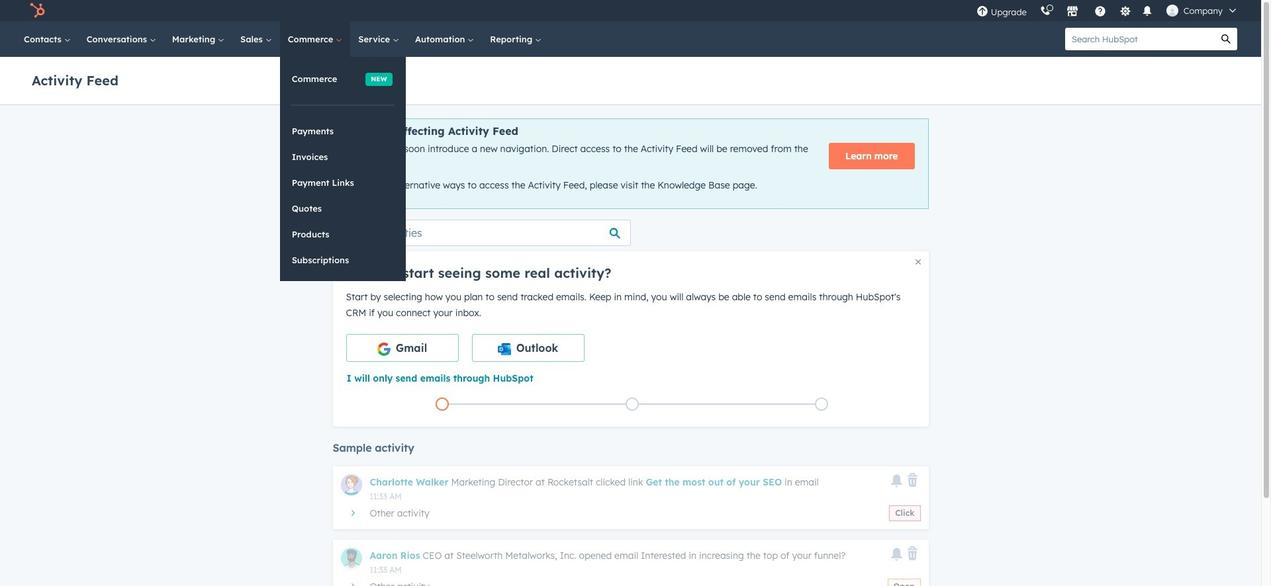 Task type: describe. For each thing, give the bounding box(es) containing it.
onboarding.steps.sendtrackedemailingmail.title image
[[629, 401, 635, 409]]

onboarding.steps.finalstep.title image
[[818, 401, 825, 409]]

marketplaces image
[[1066, 6, 1078, 18]]

close image
[[915, 259, 920, 265]]



Task type: vqa. For each thing, say whether or not it's contained in the screenshot.
-- corresponding to second '--' button
no



Task type: locate. For each thing, give the bounding box(es) containing it.
jacob simon image
[[1166, 5, 1178, 17]]

list
[[347, 395, 917, 414]]

menu
[[970, 0, 1245, 21]]

Search HubSpot search field
[[1065, 28, 1215, 50]]

None checkbox
[[472, 334, 584, 362]]

None checkbox
[[346, 334, 458, 362]]

commerce menu
[[280, 57, 406, 281]]

Search activities search field
[[333, 220, 631, 246]]



